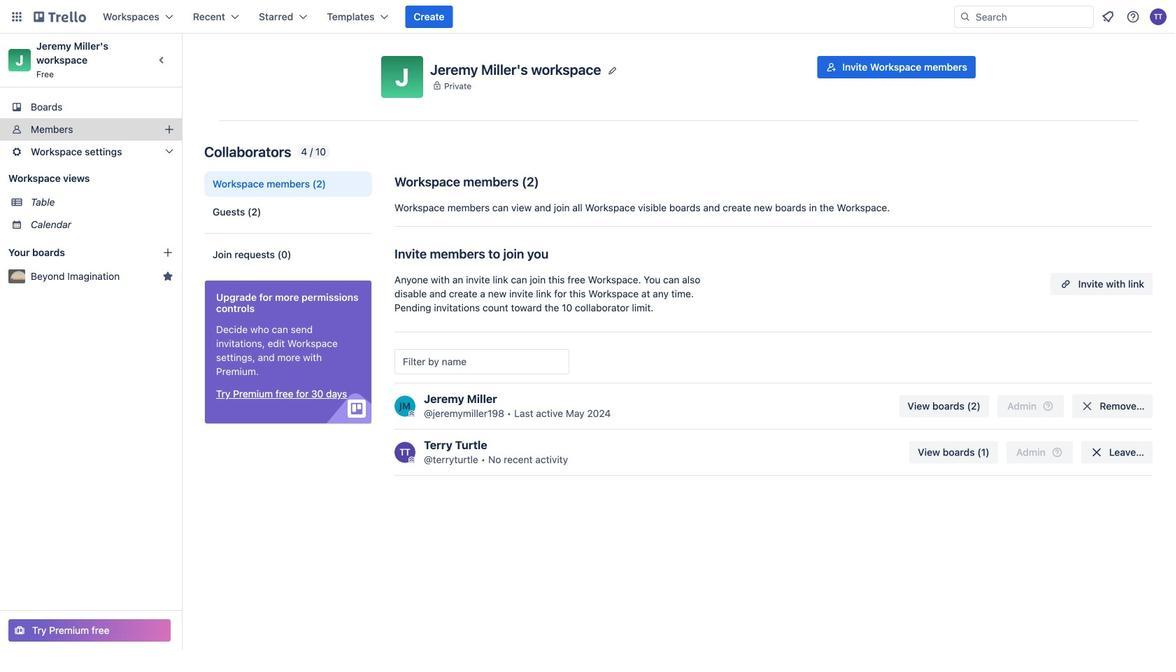 Task type: locate. For each thing, give the bounding box(es) containing it.
0 vertical spatial terry turtle (terryturtle) image
[[1151, 8, 1167, 25]]

terry turtle (terryturtle) image inside primary element
[[1151, 8, 1167, 25]]

Filter by name text field
[[395, 349, 570, 374]]

2 this member is an admin of this workspace. image from the top
[[409, 457, 415, 463]]

0 notifications image
[[1100, 8, 1117, 25]]

add board image
[[162, 247, 174, 258]]

workspace navigation collapse icon image
[[153, 50, 172, 70]]

0 vertical spatial this member is an admin of this workspace. image
[[409, 410, 415, 417]]

this member is an admin of this workspace. image
[[409, 410, 415, 417], [409, 457, 415, 463]]

status
[[297, 145, 330, 159]]

terry turtle (terryturtle) image
[[1151, 8, 1167, 25], [395, 442, 416, 463]]

1 vertical spatial terry turtle (terryturtle) image
[[395, 442, 416, 463]]

search image
[[960, 11, 971, 22]]

open information menu image
[[1127, 10, 1141, 24]]

switch to… image
[[10, 10, 24, 24]]

1 vertical spatial this member is an admin of this workspace. image
[[409, 457, 415, 463]]

1 horizontal spatial terry turtle (terryturtle) image
[[1151, 8, 1167, 25]]

starred icon image
[[162, 271, 174, 282]]

terry turtle (terryturtle) image right open information menu image
[[1151, 8, 1167, 25]]

terry turtle (terryturtle) image down jeremy miller (jeremymiller198) icon
[[395, 442, 416, 463]]



Task type: describe. For each thing, give the bounding box(es) containing it.
1 this member is an admin of this workspace. image from the top
[[409, 410, 415, 417]]

your boards with 1 items element
[[8, 244, 141, 261]]

jeremy miller (jeremymiller198) image
[[395, 396, 416, 417]]

0 horizontal spatial terry turtle (terryturtle) image
[[395, 442, 416, 463]]

primary element
[[0, 0, 1176, 34]]

back to home image
[[34, 6, 86, 28]]

Search field
[[955, 6, 1095, 28]]



Task type: vqa. For each thing, say whether or not it's contained in the screenshot.
second sm image from the top
no



